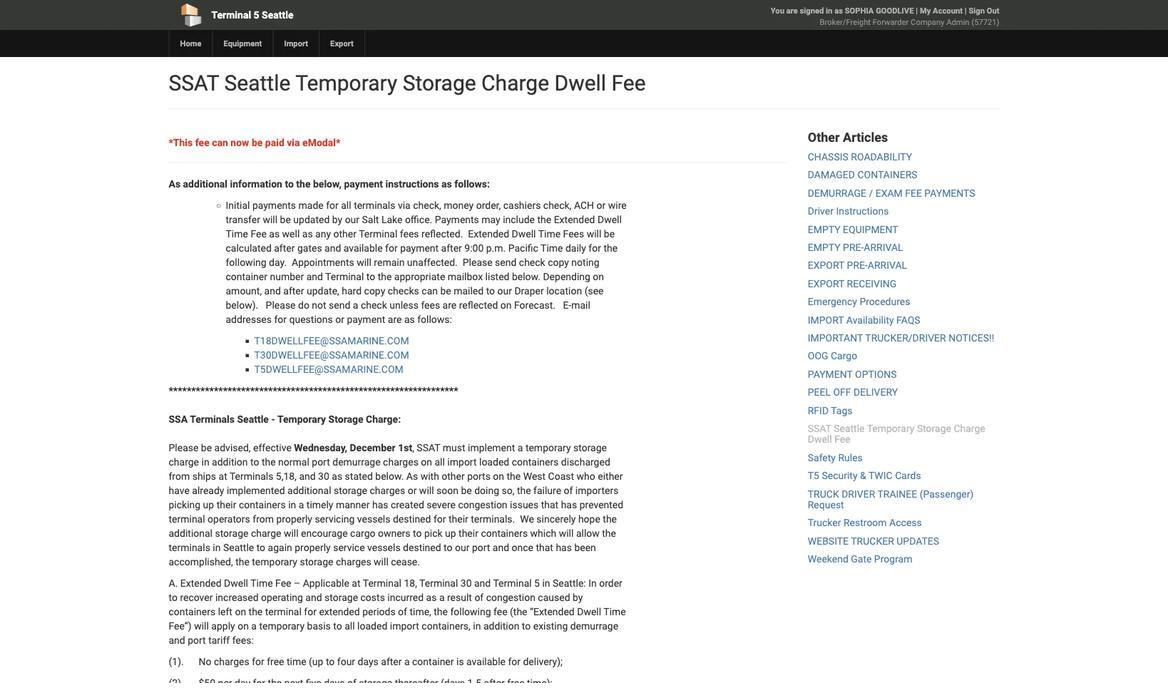 Task type: describe. For each thing, give the bounding box(es) containing it.
be down wire at the top right of page
[[604, 228, 615, 240]]

1 vertical spatial from
[[253, 513, 274, 525]]

1 vertical spatial our
[[497, 285, 512, 297]]

empty pre-arrival link
[[808, 242, 903, 253]]

0 horizontal spatial copy
[[364, 285, 385, 297]]

four
[[337, 656, 355, 668]]

are inside you are signed in as sophia goodlive | my account | sign out broker/freight forwarder company admin (57721)
[[786, 6, 798, 15]]

service
[[333, 542, 365, 554]]

incurred
[[387, 592, 424, 604]]

container inside initial payments made for all terminals via check, money order, cashiers check, ach or wire transfer will be updated by our salt lake office. payments may include the extended dwell time fee as well as any other terminal fees reflected.  extended dwell time fees will be calculated after gates and available for payment after 9:00 p.m. pacific time daily for the following day.  appointments will remain unaffected.  please send check copy noting container number and terminal to the appropriate mailbox listed below. depending on amount, and after update, hard copy checks can be mailed to our draper location (see below).   please do not send a check unless fees are reflected on forecast.   e-mail addresses for questions or payment are as follows:
[[226, 271, 267, 283]]

terminal up hard at top left
[[325, 271, 364, 283]]

to down listed
[[486, 285, 495, 297]]

storage down operators
[[215, 528, 249, 539]]

1 | from the left
[[916, 6, 918, 15]]

for left delivery);
[[508, 656, 521, 668]]

0 vertical spatial that
[[541, 499, 559, 511]]

terminals inside initial payments made for all terminals via check, money order, cashiers check, ach or wire transfer will be updated by our salt lake office. payments may include the extended dwell time fee as well as any other terminal fees reflected.  extended dwell time fees will be calculated after gates and available for payment after 9:00 p.m. pacific time daily for the following day.  appointments will remain unaffected.  please send check copy noting container number and terminal to the appropriate mailbox listed below. depending on amount, and after update, hard copy checks can be mailed to our draper location (see below).   please do not send a check unless fees are reflected on forecast.   e-mail addresses for questions or payment are as follows:
[[354, 200, 395, 211]]

to down extended
[[333, 620, 342, 632]]

on right reflected
[[500, 299, 512, 311]]

0 horizontal spatial up
[[203, 499, 214, 511]]

checks
[[388, 285, 419, 297]]

seattle left "-"
[[237, 414, 269, 425]]

number
[[270, 271, 304, 283]]

has left been
[[556, 542, 572, 554]]

seattle inside other articles chassis roadability damaged containers demurrage / exam fee payments driver instructions empty equipment empty pre-arrival export pre-arrival export receiving emergency procedures import availability faqs important trucker/driver notices!! oog cargo payment options peel off delivery rfid tags ssat seattle temporary storage charge dwell fee safety rules t5 security & twic cards truck driver trainee (passenger) request trucker restroom access website trucker updates weekend gate program
[[834, 423, 865, 435]]

0 vertical spatial payment
[[344, 178, 383, 190]]

ports
[[467, 471, 491, 482]]

t5 security & twic cards link
[[808, 470, 921, 482]]

roadability
[[851, 151, 912, 163]]

allow
[[576, 528, 600, 539]]

failure
[[533, 485, 561, 497]]

owners
[[378, 528, 410, 539]]

containers down implemented
[[239, 499, 286, 511]]

the up made
[[296, 178, 311, 190]]

t30dwellfee@ssamarine.com
[[254, 349, 409, 361]]

1 vertical spatial are
[[443, 299, 457, 311]]

weekend gate program link
[[808, 553, 912, 565]]

the down increased
[[249, 606, 263, 618]]

out
[[987, 6, 999, 15]]

seattle inside , ssat must implement a temporary storage charge in addition to the normal port demurrage charges on all import loaded containers discharged from ships at terminals 5,18, and 30 as stated below. as with other ports on the west coast who either have already implemented additional storage charges or will soon be doing so, the failure of importers picking up their containers in a timely manner has created severe congestion issues that has prevented terminal operators from properly servicing vessels destined for their terminals.  we sincerely hope the additional storage charge will encourage cargo owners to pick up their containers which will allow the terminals in seattle to again properly service vessels destined to our port and once that has been accomplished, the temporary storage charges will cease.
[[223, 542, 254, 554]]

the right allow
[[602, 528, 616, 539]]

is
[[456, 656, 464, 668]]

all inside , ssat must implement a temporary storage charge in addition to the normal port demurrage charges on all import loaded containers discharged from ships at terminals 5,18, and 30 as stated below. as with other ports on the west coast who either have already implemented additional storage charges or will soon be doing so, the failure of importers picking up their containers in a timely manner has created severe congestion issues that has prevented terminal operators from properly servicing vessels destined for their terminals.  we sincerely hope the additional storage charge will encourage cargo owners to pick up their containers which will allow the terminals in seattle to again properly service vessels destined to our port and once that has been accomplished, the temporary storage charges will cease.
[[435, 456, 445, 468]]

0 vertical spatial charge
[[481, 70, 549, 96]]

0 vertical spatial vessels
[[357, 513, 390, 525]]

be right now
[[252, 137, 263, 149]]

money
[[444, 200, 474, 211]]

office. payments
[[405, 214, 479, 226]]

to down remain
[[366, 271, 375, 283]]

1 empty from the top
[[808, 223, 841, 235]]

seattle:
[[553, 578, 586, 589]]

seattle up import "link" on the top left
[[262, 9, 294, 21]]

follows: inside initial payments made for all terminals via check, money order, cashiers check, ach or wire transfer will be updated by our salt lake office. payments may include the extended dwell time fee as well as any other terminal fees reflected.  extended dwell time fees will be calculated after gates and available for payment after 9:00 p.m. pacific time daily for the following day.  appointments will remain unaffected.  please send check copy noting container number and terminal to the appropriate mailbox listed below. depending on amount, and after update, hard copy checks can be mailed to our draper location (see below).   please do not send a check unless fees are reflected on forecast.   e-mail addresses for questions or payment are as follows:
[[417, 314, 452, 325]]

payment options link
[[808, 368, 897, 380]]

0 vertical spatial additional
[[183, 178, 228, 190]]

calculated
[[226, 242, 272, 254]]

2 horizontal spatial extended
[[554, 214, 595, 226]]

(1).      no charges for free time (up to four days after a container is available for delivery);
[[169, 656, 563, 668]]

on up fees:
[[238, 620, 249, 632]]

other inside , ssat must implement a temporary storage charge in addition to the normal port demurrage charges on all import loaded containers discharged from ships at terminals 5,18, and 30 as stated below. as with other ports on the west coast who either have already implemented additional storage charges or will soon be doing so, the failure of importers picking up their containers in a timely manner has created severe congestion issues that has prevented terminal operators from properly servicing vessels destined for their terminals.  we sincerely hope the additional storage charge will encourage cargo owners to pick up their containers which will allow the terminals in seattle to again properly service vessels destined to our port and once that has been accomplished, the temporary storage charges will cease.
[[442, 471, 465, 482]]

to down severe
[[444, 542, 453, 554]]

location
[[546, 285, 582, 297]]

1 vertical spatial payment
[[400, 242, 439, 254]]

congestion inside , ssat must implement a temporary storage charge in addition to the normal port demurrage charges on all import loaded containers discharged from ships at terminals 5,18, and 30 as stated below. as with other ports on the west coast who either have already implemented additional storage charges or will soon be doing so, the failure of importers picking up their containers in a timely manner has created severe congestion issues that has prevented terminal operators from properly servicing vessels destined for their terminals.  we sincerely hope the additional storage charge will encourage cargo owners to pick up their containers which will allow the terminals in seattle to again properly service vessels destined to our port and once that has been accomplished, the temporary storage charges will cease.
[[458, 499, 507, 511]]

my account link
[[920, 6, 963, 15]]

in left timely
[[288, 499, 296, 511]]

charges down service on the left bottom
[[336, 556, 371, 568]]

has left created
[[372, 499, 388, 511]]

export link
[[319, 30, 364, 57]]

storage up the manner
[[334, 485, 367, 497]]

goodlive
[[876, 6, 914, 15]]

t18dwellfee@ssamarine.com link
[[254, 335, 409, 347]]

1 vertical spatial of
[[475, 592, 484, 604]]

rfid tags link
[[808, 405, 853, 416]]

to down (the
[[522, 620, 531, 632]]

be left mailed
[[440, 285, 451, 297]]

2 vertical spatial payment
[[347, 314, 385, 325]]

wire
[[608, 200, 627, 211]]

the up increased
[[235, 556, 249, 568]]

for up remain
[[385, 242, 398, 254]]

please inside initial payments made for all terminals via check, money order, cashiers check, ach or wire transfer will be updated by our salt lake office. payments may include the extended dwell time fee as well as any other terminal fees reflected.  extended dwell time fees will be calculated after gates and available for payment after 9:00 p.m. pacific time daily for the following day.  appointments will remain unaffected.  please send check copy noting container number and terminal to the appropriate mailbox listed below. depending on amount, and after update, hard copy checks can be mailed to our draper location (see below).   please do not send a check unless fees are reflected on forecast.   e-mail addresses for questions or payment are as follows:
[[463, 257, 493, 268]]

temporary down export
[[295, 70, 397, 96]]

time left daily
[[541, 242, 563, 254]]

1 horizontal spatial up
[[445, 528, 456, 539]]

gates
[[297, 242, 322, 254]]

normal
[[278, 456, 309, 468]]

0 vertical spatial as
[[169, 178, 181, 190]]

pick
[[424, 528, 443, 539]]

options
[[855, 368, 897, 380]]

basis
[[307, 620, 331, 632]]

the up issues
[[517, 485, 531, 497]]

30 inside , ssat must implement a temporary storage charge in addition to the normal port demurrage charges on all import loaded containers discharged from ships at terminals 5,18, and 30 as stated below. as with other ports on the west coast who either have already implemented additional storage charges or will soon be doing so, the failure of importers picking up their containers in a timely manner has created severe congestion issues that has prevented terminal operators from properly servicing vessels destined for their terminals.  we sincerely hope the additional storage charge will encourage cargo owners to pick up their containers which will allow the terminals in seattle to again properly service vessels destined to our port and once that has been accomplished, the temporary storage charges will cease.
[[318, 471, 329, 482]]

after down number
[[283, 285, 304, 297]]

all inside a. extended dwell time fee – applicable at terminal 18, terminal 30 and terminal 5 in seattle: in order to recover increased operating and storage costs incurred as a result of congestion caused by containers left on the terminal for extended periods of time, the following fee (the "extended dwell time fee") will apply on a temporary basis to all loaded import containers, in addition to existing demurrage and port tariff fees:
[[345, 620, 355, 632]]

sign out link
[[969, 6, 999, 15]]

demurrage / exam fee payments link
[[808, 187, 975, 199]]

following inside a. extended dwell time fee – applicable at terminal 18, terminal 30 and terminal 5 in seattle: in order to recover increased operating and storage costs incurred as a result of congestion caused by containers left on the terminal for extended periods of time, the following fee (the "extended dwell time fee") will apply on a temporary basis to all loaded import containers, in addition to existing demurrage and port tariff fees:
[[450, 606, 491, 618]]

a. extended dwell time fee – applicable at terminal 18, terminal 30 and terminal 5 in seattle: in order to recover increased operating and storage costs incurred as a result of congestion caused by containers left on the terminal for extended periods of time, the following fee (the "extended dwell time fee") will apply on a temporary basis to all loaded import containers, in addition to existing demurrage and port tariff fees:
[[169, 578, 626, 646]]

fees:
[[232, 635, 254, 646]]

port inside a. extended dwell time fee – applicable at terminal 18, terminal 30 and terminal 5 in seattle: in order to recover increased operating and storage costs incurred as a result of congestion caused by containers left on the terminal for extended periods of time, the following fee (the "extended dwell time fee") will apply on a temporary basis to all loaded import containers, in addition to existing demurrage and port tariff fees:
[[188, 635, 206, 646]]

0 vertical spatial arrival
[[864, 242, 903, 253]]

1 vertical spatial that
[[536, 542, 553, 554]]

tariff
[[208, 635, 230, 646]]

charges down fees:
[[214, 656, 249, 668]]

as up gates
[[302, 228, 313, 240]]

available inside initial payments made for all terminals via check, money order, cashiers check, ach or wire transfer will be updated by our salt lake office. payments may include the extended dwell time fee as well as any other terminal fees reflected.  extended dwell time fees will be calculated after gates and available for payment after 9:00 p.m. pacific time daily for the following day.  appointments will remain unaffected.  please send check copy noting container number and terminal to the appropriate mailbox listed below. depending on amount, and after update, hard copy checks can be mailed to our draper location (see below).   please do not send a check unless fees are reflected on forecast.   e-mail addresses for questions or payment are as follows:
[[344, 242, 383, 254]]

seattle down equipment
[[224, 70, 290, 96]]

time down the transfer
[[226, 228, 248, 240]]

the right daily
[[604, 242, 618, 254]]

ssat inside , ssat must implement a temporary storage charge in addition to the normal port demurrage charges on all import loaded containers discharged from ships at terminals 5,18, and 30 as stated below. as with other ports on the west coast who either have already implemented additional storage charges or will soon be doing so, the failure of importers picking up their containers in a timely manner has created severe congestion issues that has prevented terminal operators from properly servicing vessels destined for their terminals.  we sincerely hope the additional storage charge will encourage cargo owners to pick up their containers which will allow the terminals in seattle to again properly service vessels destined to our port and once that has been accomplished, the temporary storage charges will cease.
[[417, 442, 440, 454]]

to right (up
[[326, 656, 335, 668]]

servicing
[[315, 513, 355, 525]]

remain
[[374, 257, 405, 268]]

be inside , ssat must implement a temporary storage charge in addition to the normal port demurrage charges on all import loaded containers discharged from ships at terminals 5,18, and 30 as stated below. as with other ports on the west coast who either have already implemented additional storage charges or will soon be doing so, the failure of importers picking up their containers in a timely manner has created severe congestion issues that has prevented terminal operators from properly servicing vessels destined for their terminals.  we sincerely hope the additional storage charge will encourage cargo owners to pick up their containers which will allow the terminals in seattle to again properly service vessels destined to our port and once that has been accomplished, the temporary storage charges will cease.
[[461, 485, 472, 497]]

the right include
[[537, 214, 551, 226]]

will left remain
[[357, 257, 371, 268]]

0 vertical spatial ssat
[[169, 70, 219, 96]]

other articles chassis roadability damaged containers demurrage / exam fee payments driver instructions empty equipment empty pre-arrival export pre-arrival export receiving emergency procedures import availability faqs important trucker/driver notices!! oog cargo payment options peel off delivery rfid tags ssat seattle temporary storage charge dwell fee safety rules t5 security & twic cards truck driver trainee (passenger) request trucker restroom access website trucker updates weekend gate program
[[808, 130, 994, 565]]

importers
[[575, 485, 619, 497]]

1 vertical spatial fees
[[421, 299, 440, 311]]

any
[[315, 228, 331, 240]]

0 vertical spatial pre-
[[843, 242, 864, 253]]

0 vertical spatial 5
[[254, 9, 259, 21]]

in up accomplished,
[[213, 542, 221, 554]]

on down increased
[[235, 606, 246, 618]]

storage inside a. extended dwell time fee – applicable at terminal 18, terminal 30 and terminal 5 in seattle: in order to recover increased operating and storage costs incurred as a result of congestion caused by containers left on the terminal for extended periods of time, the following fee (the "extended dwell time fee") will apply on a temporary basis to all loaded import containers, in addition to existing demurrage and port tariff fees:
[[325, 592, 358, 604]]

in
[[588, 578, 597, 589]]

no
[[199, 656, 211, 668]]

export pre-arrival link
[[808, 260, 907, 271]]

2 horizontal spatial port
[[472, 542, 490, 554]]

operators
[[208, 513, 250, 525]]

2 export from the top
[[808, 278, 844, 290]]

a left timely
[[299, 499, 304, 511]]

has up sincerely
[[561, 499, 577, 511]]

temporary inside other articles chassis roadability damaged containers demurrage / exam fee payments driver instructions empty equipment empty pre-arrival export pre-arrival export receiving emergency procedures import availability faqs important trucker/driver notices!! oog cargo payment options peel off delivery rfid tags ssat seattle temporary storage charge dwell fee safety rules t5 security & twic cards truck driver trainee (passenger) request trucker restroom access website trucker updates weekend gate program
[[867, 423, 915, 435]]

storage up the applicable
[[300, 556, 333, 568]]

or inside , ssat must implement a temporary storage charge in addition to the normal port demurrage charges on all import loaded containers discharged from ships at terminals 5,18, and 30 as stated below. as with other ports on the west coast who either have already implemented additional storage charges or will soon be doing so, the failure of importers picking up their containers in a timely manner has created severe congestion issues that has prevented terminal operators from properly servicing vessels destined for their terminals.  we sincerely hope the additional storage charge will encourage cargo owners to pick up their containers which will allow the terminals in seattle to again properly service vessels destined to our port and once that has been accomplished, the temporary storage charges will cease.
[[408, 485, 417, 497]]

0 vertical spatial or
[[597, 200, 606, 211]]

listed
[[485, 271, 510, 283]]

my
[[920, 6, 931, 15]]

in inside you are signed in as sophia goodlive | my account | sign out broker/freight forwarder company admin (57721)
[[826, 6, 833, 15]]

company
[[911, 17, 945, 27]]

fee
[[905, 187, 922, 199]]

below. inside , ssat must implement a temporary storage charge in addition to the normal port demurrage charges on all import loaded containers discharged from ships at terminals 5,18, and 30 as stated below. as with other ports on the west coast who either have already implemented additional storage charges or will soon be doing so, the failure of importers picking up their containers in a timely manner has created severe congestion issues that has prevented terminal operators from properly servicing vessels destined for their terminals.  we sincerely hope the additional storage charge will encourage cargo owners to pick up their containers which will allow the terminals in seattle to again properly service vessels destined to our port and once that has been accomplished, the temporary storage charges will cease.
[[375, 471, 404, 482]]

existing
[[533, 620, 568, 632]]

t5
[[808, 470, 819, 482]]

2 vertical spatial of
[[398, 606, 407, 618]]

will up again
[[284, 528, 299, 539]]

following inside initial payments made for all terminals via check, money order, cashiers check, ach or wire transfer will be updated by our salt lake office. payments may include the extended dwell time fee as well as any other terminal fees reflected.  extended dwell time fees will be calculated after gates and available for payment after 9:00 p.m. pacific time daily for the following day.  appointments will remain unaffected.  please send check copy noting container number and terminal to the appropriate mailbox listed below. depending on amount, and after update, hard copy checks can be mailed to our draper location (see below).   please do not send a check unless fees are reflected on forecast.   e-mail addresses for questions or payment are as follows:
[[226, 257, 266, 268]]

the down prevented
[[603, 513, 617, 525]]

after right 'days'
[[381, 656, 402, 668]]

a right 'days'
[[404, 656, 410, 668]]

charges up created
[[370, 485, 405, 497]]

on up "with"
[[421, 456, 432, 468]]

unless
[[390, 299, 419, 311]]

sincerely
[[537, 513, 576, 525]]

oog cargo link
[[808, 350, 857, 362]]

damaged containers link
[[808, 169, 918, 181]]

1 vertical spatial vessels
[[367, 542, 401, 554]]

9:00
[[464, 242, 484, 254]]

terminal down salt
[[359, 228, 398, 240]]

as inside a. extended dwell time fee – applicable at terminal 18, terminal 30 and terminal 5 in seattle: in order to recover increased operating and storage costs incurred as a result of congestion caused by containers left on the terminal for extended periods of time, the following fee (the "extended dwell time fee") will apply on a temporary basis to all loaded import containers, in addition to existing demurrage and port tariff fees:
[[426, 592, 437, 604]]

0 horizontal spatial storage
[[328, 414, 363, 425]]

to down effective
[[250, 456, 259, 468]]

on up 'so,'
[[493, 471, 504, 482]]

draper
[[514, 285, 544, 297]]

for inside , ssat must implement a temporary storage charge in addition to the normal port demurrage charges on all import loaded containers discharged from ships at terminals 5,18, and 30 as stated below. as with other ports on the west coast who either have already implemented additional storage charges or will soon be doing so, the failure of importers picking up their containers in a timely manner has created severe congestion issues that has prevented terminal operators from properly servicing vessels destined for their terminals.  we sincerely hope the additional storage charge will encourage cargo owners to pick up their containers which will allow the terminals in seattle to again properly service vessels destined to our port and once that has been accomplished, the temporary storage charges will cease.
[[434, 513, 446, 525]]

0 vertical spatial properly
[[276, 513, 312, 525]]

terminal up result
[[419, 578, 458, 589]]

****************************************************************
[[169, 385, 458, 397]]

0 vertical spatial destined
[[393, 513, 431, 525]]

other inside initial payments made for all terminals via check, money order, cashiers check, ach or wire transfer will be updated by our salt lake office. payments may include the extended dwell time fee as well as any other terminal fees reflected.  extended dwell time fees will be calculated after gates and available for payment after 9:00 p.m. pacific time daily for the following day.  appointments will remain unaffected.  please send check copy noting container number and terminal to the appropriate mailbox listed below. depending on amount, and after update, hard copy checks can be mailed to our draper location (see below).   please do not send a check unless fees are reflected on forecast.   e-mail addresses for questions or payment are as follows:
[[333, 228, 357, 240]]

as inside , ssat must implement a temporary storage charge in addition to the normal port demurrage charges on all import loaded containers discharged from ships at terminals 5,18, and 30 as stated below. as with other ports on the west coast who either have already implemented additional storage charges or will soon be doing so, the failure of importers picking up their containers in a timely manner has created severe congestion issues that has prevented terminal operators from properly servicing vessels destined for their terminals.  we sincerely hope the additional storage charge will encourage cargo owners to pick up their containers which will allow the terminals in seattle to again properly service vessels destined to our port and once that has been accomplished, the temporary storage charges will cease.
[[332, 471, 342, 482]]

congestion inside a. extended dwell time fee – applicable at terminal 18, terminal 30 and terminal 5 in seattle: in order to recover increased operating and storage costs incurred as a result of congestion caused by containers left on the terminal for extended periods of time, the following fee (the "extended dwell time fee") will apply on a temporary basis to all loaded import containers, in addition to existing demurrage and port tariff fees:
[[486, 592, 536, 604]]

may
[[482, 214, 500, 226]]

0 vertical spatial copy
[[548, 257, 569, 268]]

made
[[298, 200, 324, 211]]

fee")
[[169, 620, 192, 632]]

forwarder
[[873, 17, 909, 27]]

1 check, from the left
[[413, 200, 441, 211]]

1 vertical spatial send
[[329, 299, 350, 311]]

and down number
[[264, 285, 281, 297]]

not
[[312, 299, 326, 311]]

t5dwellfee@ssamarine.com
[[254, 364, 404, 375]]

terminal inside , ssat must implement a temporary storage charge in addition to the normal port demurrage charges on all import loaded containers discharged from ships at terminals 5,18, and 30 as stated below. as with other ports on the west coast who either have already implemented additional storage charges or will soon be doing so, the failure of importers picking up their containers in a timely manner has created severe congestion issues that has prevented terminal operators from properly servicing vessels destined for their terminals.  we sincerely hope the additional storage charge will encourage cargo owners to pick up their containers which will allow the terminals in seattle to again properly service vessels destined to our port and once that has been accomplished, the temporary storage charges will cease.
[[169, 513, 205, 525]]

peel off delivery link
[[808, 387, 898, 398]]

will left cease.
[[374, 556, 389, 568]]

as down unless
[[404, 314, 415, 325]]

oog
[[808, 350, 828, 362]]

1 horizontal spatial container
[[412, 656, 454, 668]]

articles
[[843, 130, 888, 145]]

receiving
[[847, 278, 897, 290]]

1 horizontal spatial check
[[519, 257, 545, 268]]

and down normal
[[299, 471, 316, 482]]

after left 9:00
[[441, 242, 462, 254]]

1 horizontal spatial available
[[466, 656, 506, 668]]

for inside a. extended dwell time fee – applicable at terminal 18, terminal 30 and terminal 5 in seattle: in order to recover increased operating and storage costs incurred as a result of congestion caused by containers left on the terminal for extended periods of time, the following fee (the "extended dwell time fee") will apply on a temporary basis to all loaded import containers, in addition to existing demurrage and port tariff fees:
[[304, 606, 317, 618]]

faqs
[[896, 314, 920, 326]]

(up
[[309, 656, 323, 668]]

0 horizontal spatial please
[[169, 442, 199, 454]]

1 horizontal spatial charge
[[251, 528, 281, 539]]

containers down terminals.
[[481, 528, 528, 539]]

extended inside a. extended dwell time fee – applicable at terminal 18, terminal 30 and terminal 5 in seattle: in order to recover increased operating and storage costs incurred as a result of congestion caused by containers left on the terminal for extended periods of time, the following fee (the "extended dwell time fee") will apply on a temporary basis to all loaded import containers, in addition to existing demurrage and port tariff fees:
[[180, 578, 222, 589]]

will down payments
[[263, 214, 278, 226]]

1 vertical spatial properly
[[295, 542, 331, 554]]

containers inside a. extended dwell time fee – applicable at terminal 18, terminal 30 and terminal 5 in seattle: in order to recover increased operating and storage costs incurred as a result of congestion caused by containers left on the terminal for extended periods of time, the following fee (the "extended dwell time fee") will apply on a temporary basis to all loaded import containers, in addition to existing demurrage and port tariff fees:
[[169, 606, 216, 618]]

free
[[267, 656, 284, 668]]

in up caused
[[542, 578, 550, 589]]

will inside a. extended dwell time fee – applicable at terminal 18, terminal 30 and terminal 5 in seattle: in order to recover increased operating and storage costs incurred as a result of congestion caused by containers left on the terminal for extended periods of time, the following fee (the "extended dwell time fee") will apply on a temporary basis to all loaded import containers, in addition to existing demurrage and port tariff fees:
[[194, 620, 209, 632]]

1 vertical spatial their
[[449, 513, 468, 525]]

as left "well"
[[269, 228, 280, 240]]

and down appointments
[[306, 271, 323, 283]]

2 vertical spatial additional
[[169, 528, 213, 539]]

after down "well"
[[274, 242, 295, 254]]

and down fee")
[[169, 635, 185, 646]]

instructions
[[836, 205, 889, 217]]

a.
[[169, 578, 178, 589]]

0 vertical spatial can
[[212, 137, 228, 149]]

terminal up (the
[[493, 578, 532, 589]]

will down sincerely
[[559, 528, 574, 539]]

ssat seattle temporary storage charge dwell fee
[[169, 70, 646, 96]]

information
[[230, 178, 282, 190]]

via for terminals
[[398, 200, 411, 211]]

1 vertical spatial extended
[[468, 228, 509, 240]]

containers,
[[422, 620, 471, 632]]

questions
[[289, 314, 333, 325]]

0 vertical spatial charge
[[169, 456, 199, 468]]

1 vertical spatial destined
[[403, 542, 441, 554]]

in up ships
[[201, 456, 209, 468]]

and down terminals.
[[474, 578, 491, 589]]

containers up west
[[512, 456, 559, 468]]

depending
[[543, 271, 590, 283]]

the up 'so,'
[[507, 471, 521, 482]]

to up payments
[[285, 178, 294, 190]]

dwell inside other articles chassis roadability damaged containers demurrage / exam fee payments driver instructions empty equipment empty pre-arrival export pre-arrival export receiving emergency procedures import availability faqs important trucker/driver notices!! oog cargo payment options peel off delivery rfid tags ssat seattle temporary storage charge dwell fee safety rules t5 security & twic cards truck driver trainee (passenger) request trucker restroom access website trucker updates weekend gate program
[[808, 434, 832, 445]]

ssa terminals seattle - temporary storage charge:
[[169, 414, 401, 425]]

our inside , ssat must implement a temporary storage charge in addition to the normal port demurrage charges on all import loaded containers discharged from ships at terminals 5,18, and 30 as stated below. as with other ports on the west coast who either have already implemented additional storage charges or will soon be doing so, the failure of importers picking up their containers in a timely manner has created severe congestion issues that has prevented terminal operators from properly servicing vessels destined for their terminals.  we sincerely hope the additional storage charge will encourage cargo owners to pick up their containers which will allow the terminals in seattle to again properly service vessels destined to our port and once that has been accomplished, the temporary storage charges will cease.
[[455, 542, 470, 554]]

0 vertical spatial send
[[495, 257, 517, 268]]

cargo
[[350, 528, 375, 539]]

order,
[[476, 200, 501, 211]]

caused
[[538, 592, 570, 604]]

be left advised,
[[201, 442, 212, 454]]

for up noting
[[589, 242, 601, 254]]

for right made
[[326, 200, 339, 211]]

a left result
[[439, 592, 445, 604]]

temporary right "-"
[[277, 414, 326, 425]]

0 vertical spatial port
[[312, 456, 330, 468]]



Task type: vqa. For each thing, say whether or not it's contained in the screenshot.
the lines.
no



Task type: locate. For each thing, give the bounding box(es) containing it.
send up listed
[[495, 257, 517, 268]]

loaded inside a. extended dwell time fee – applicable at terminal 18, terminal 30 and terminal 5 in seattle: in order to recover increased operating and storage costs incurred as a result of congestion caused by containers left on the terminal for extended periods of time, the following fee (the "extended dwell time fee") will apply on a temporary basis to all loaded import containers, in addition to existing demurrage and port tariff fees:
[[357, 620, 387, 632]]

and down the applicable
[[305, 592, 322, 604]]

1 horizontal spatial charge
[[954, 423, 985, 435]]

initial
[[226, 200, 250, 211]]

2 horizontal spatial or
[[597, 200, 606, 211]]

1 vertical spatial can
[[422, 285, 438, 297]]

via inside initial payments made for all terminals via check, money order, cashiers check, ach or wire transfer will be updated by our salt lake office. payments may include the extended dwell time fee as well as any other terminal fees reflected.  extended dwell time fees will be calculated after gates and available for payment after 9:00 p.m. pacific time daily for the following day.  appointments will remain unaffected.  please send check copy noting container number and terminal to the appropriate mailbox listed below. depending on amount, and after update, hard copy checks can be mailed to our draper location (see below).   please do not send a check unless fees are reflected on forecast.   e-mail addresses for questions or payment are as follows:
[[398, 200, 411, 211]]

storage up discharged
[[573, 442, 607, 454]]

congestion up (the
[[486, 592, 536, 604]]

effective
[[253, 442, 292, 454]]

1 vertical spatial terminal
[[265, 606, 302, 618]]

to left again
[[256, 542, 265, 554]]

1 vertical spatial copy
[[364, 285, 385, 297]]

equipment
[[224, 39, 262, 48]]

result
[[447, 592, 472, 604]]

time down order
[[604, 606, 626, 618]]

pacific
[[508, 242, 538, 254]]

0 vertical spatial demurrage
[[333, 456, 381, 468]]

check, up office. payments
[[413, 200, 441, 211]]

port down terminals.
[[472, 542, 490, 554]]

1 vertical spatial please
[[169, 442, 199, 454]]

initial payments made for all terminals via check, money order, cashiers check, ach or wire transfer will be updated by our salt lake office. payments may include the extended dwell time fee as well as any other terminal fees reflected.  extended dwell time fees will be calculated after gates and available for payment after 9:00 p.m. pacific time daily for the following day.  appointments will remain unaffected.  please send check copy noting container number and terminal to the appropriate mailbox listed below. depending on amount, and after update, hard copy checks can be mailed to our draper location (see below).   please do not send a check unless fees are reflected on forecast.   e-mail addresses for questions or payment are as follows:
[[226, 200, 627, 325]]

follows: down unless
[[417, 314, 452, 325]]

our left salt
[[345, 214, 359, 226]]

0 horizontal spatial our
[[345, 214, 359, 226]]

on up (see
[[593, 271, 604, 283]]

1 horizontal spatial extended
[[468, 228, 509, 240]]

operating
[[261, 592, 303, 604]]

import down must
[[447, 456, 477, 468]]

program
[[874, 553, 912, 565]]

safety
[[808, 452, 836, 464]]

2 vertical spatial temporary
[[259, 620, 305, 632]]

| left the my
[[916, 6, 918, 15]]

empty equipment link
[[808, 223, 898, 235]]

0 horizontal spatial of
[[398, 606, 407, 618]]

please
[[463, 257, 493, 268], [169, 442, 199, 454]]

transfer
[[226, 214, 260, 226]]

security
[[822, 470, 858, 482]]

emergency
[[808, 296, 857, 308]]

1 horizontal spatial of
[[475, 592, 484, 604]]

once
[[512, 542, 533, 554]]

be up "well"
[[280, 214, 291, 226]]

via up lake
[[398, 200, 411, 211]]

coast
[[548, 471, 574, 482]]

are right the you at the top of the page
[[786, 6, 798, 15]]

0 horizontal spatial charge
[[169, 456, 199, 468]]

1 horizontal spatial send
[[495, 257, 517, 268]]

dwell
[[554, 70, 606, 96], [598, 214, 622, 226], [512, 228, 536, 240], [808, 434, 832, 445], [224, 578, 248, 589], [577, 606, 601, 618]]

hope
[[578, 513, 600, 525]]

will down "with"
[[419, 485, 434, 497]]

1 vertical spatial addition
[[483, 620, 519, 632]]

additional up timely
[[287, 485, 331, 497]]

terminal
[[169, 513, 205, 525], [265, 606, 302, 618]]

0 vertical spatial terminal
[[169, 513, 205, 525]]

empty down empty equipment link
[[808, 242, 841, 253]]

trucker restroom access link
[[808, 517, 922, 529]]

0 horizontal spatial or
[[335, 314, 344, 325]]

1 vertical spatial temporary
[[252, 556, 297, 568]]

december
[[350, 442, 396, 454]]

terminals inside , ssat must implement a temporary storage charge in addition to the normal port demurrage charges on all import loaded containers discharged from ships at terminals 5,18, and 30 as stated below. as with other ports on the west coast who either have already implemented additional storage charges or will soon be doing so, the failure of importers picking up their containers in a timely manner has created severe congestion issues that has prevented terminal operators from properly servicing vessels destined for their terminals.  we sincerely hope the additional storage charge will encourage cargo owners to pick up their containers which will allow the terminals in seattle to again properly service vessels destined to our port and once that has been accomplished, the temporary storage charges will cease.
[[230, 471, 273, 482]]

wednesday,
[[294, 442, 347, 454]]

as
[[835, 6, 843, 15], [441, 178, 452, 190], [269, 228, 280, 240], [302, 228, 313, 240], [404, 314, 415, 325], [332, 471, 342, 482], [426, 592, 437, 604]]

update,
[[307, 285, 339, 297]]

and down the any
[[325, 242, 341, 254]]

destined
[[393, 513, 431, 525], [403, 542, 441, 554]]

0 horizontal spatial are
[[388, 314, 402, 325]]

a inside initial payments made for all terminals via check, money order, cashiers check, ach or wire transfer will be updated by our salt lake office. payments may include the extended dwell time fee as well as any other terminal fees reflected.  extended dwell time fees will be calculated after gates and available for payment after 9:00 p.m. pacific time daily for the following day.  appointments will remain unaffected.  please send check copy noting container number and terminal to the appropriate mailbox listed below. depending on amount, and after update, hard copy checks can be mailed to our draper location (see below).   please do not send a check unless fees are reflected on forecast.   e-mail addresses for questions or payment are as follows:
[[353, 299, 358, 311]]

fee right *this
[[195, 137, 209, 149]]

soon
[[436, 485, 459, 497]]

additional down picking
[[169, 528, 213, 539]]

0 horizontal spatial via
[[287, 137, 300, 149]]

/
[[869, 187, 873, 199]]

addition
[[212, 456, 248, 468], [483, 620, 519, 632]]

properly down encourage
[[295, 542, 331, 554]]

please down 9:00
[[463, 257, 493, 268]]

1 horizontal spatial or
[[408, 485, 417, 497]]

sign
[[969, 6, 985, 15]]

fees
[[563, 228, 584, 240]]

1 vertical spatial pre-
[[847, 260, 868, 271]]

all up "with"
[[435, 456, 445, 468]]

in
[[826, 6, 833, 15], [201, 456, 209, 468], [288, 499, 296, 511], [213, 542, 221, 554], [542, 578, 550, 589], [473, 620, 481, 632]]

1 vertical spatial ssat
[[808, 423, 831, 435]]

1 export from the top
[[808, 260, 844, 271]]

terminals right ssa
[[190, 414, 235, 425]]

temporary
[[295, 70, 397, 96], [277, 414, 326, 425], [867, 423, 915, 435]]

other
[[333, 228, 357, 240], [442, 471, 465, 482]]

"extended
[[530, 606, 575, 618]]

the up containers,
[[434, 606, 448, 618]]

west
[[523, 471, 546, 482]]

2 | from the left
[[965, 6, 967, 15]]

charge inside other articles chassis roadability damaged containers demurrage / exam fee payments driver instructions empty equipment empty pre-arrival export pre-arrival export receiving emergency procedures import availability faqs important trucker/driver notices!! oog cargo payment options peel off delivery rfid tags ssat seattle temporary storage charge dwell fee safety rules t5 security & twic cards truck driver trainee (passenger) request trucker restroom access website trucker updates weekend gate program
[[954, 423, 985, 435]]

1 vertical spatial following
[[450, 606, 491, 618]]

1 horizontal spatial demurrage
[[570, 620, 618, 632]]

fee inside a. extended dwell time fee – applicable at terminal 18, terminal 30 and terminal 5 in seattle: in order to recover increased operating and storage costs incurred as a result of congestion caused by containers left on the terminal for extended periods of time, the following fee (the "extended dwell time fee") will apply on a temporary basis to all loaded import containers, in addition to existing demurrage and port tariff fees:
[[275, 578, 291, 589]]

container left is
[[412, 656, 454, 668]]

port down fee")
[[188, 635, 206, 646]]

import inside , ssat must implement a temporary storage charge in addition to the normal port demurrage charges on all import loaded containers discharged from ships at terminals 5,18, and 30 as stated below. as with other ports on the west coast who either have already implemented additional storage charges or will soon be doing so, the failure of importers picking up their containers in a timely manner has created severe congestion issues that has prevented terminal operators from properly servicing vessels destined for their terminals.  we sincerely hope the additional storage charge will encourage cargo owners to pick up their containers which will allow the terminals in seattle to again properly service vessels destined to our port and once that has been accomplished, the temporary storage charges will cease.
[[447, 456, 477, 468]]

terminal
[[211, 9, 251, 21], [359, 228, 398, 240], [325, 271, 364, 283], [363, 578, 401, 589], [419, 578, 458, 589], [493, 578, 532, 589]]

1 horizontal spatial storage
[[403, 70, 476, 96]]

0 vertical spatial follows:
[[454, 178, 490, 190]]

0 horizontal spatial loaded
[[357, 620, 387, 632]]

0 vertical spatial via
[[287, 137, 300, 149]]

2 horizontal spatial are
[[786, 6, 798, 15]]

as inside , ssat must implement a temporary storage charge in addition to the normal port demurrage charges on all import loaded containers discharged from ships at terminals 5,18, and 30 as stated below. as with other ports on the west coast who either have already implemented additional storage charges or will soon be doing so, the failure of importers picking up their containers in a timely manner has created severe congestion issues that has prevented terminal operators from properly servicing vessels destined for their terminals.  we sincerely hope the additional storage charge will encourage cargo owners to pick up their containers which will allow the terminals in seattle to again properly service vessels destined to our port and once that has been accomplished, the temporary storage charges will cease.
[[406, 471, 418, 482]]

30 inside a. extended dwell time fee – applicable at terminal 18, terminal 30 and terminal 5 in seattle: in order to recover increased operating and storage costs incurred as a result of congestion caused by containers left on the terminal for extended periods of time, the following fee (the "extended dwell time fee") will apply on a temporary basis to all loaded import containers, in addition to existing demurrage and port tariff fees:
[[461, 578, 472, 589]]

admin
[[947, 17, 970, 27]]

2 vertical spatial are
[[388, 314, 402, 325]]

extended
[[319, 606, 360, 618]]

severe
[[427, 499, 456, 511]]

import
[[284, 39, 308, 48]]

port down 'wednesday,'
[[312, 456, 330, 468]]

1 horizontal spatial fees
[[421, 299, 440, 311]]

storage
[[573, 442, 607, 454], [334, 485, 367, 497], [215, 528, 249, 539], [300, 556, 333, 568], [325, 592, 358, 604]]

of inside , ssat must implement a temporary storage charge in addition to the normal port demurrage charges on all import loaded containers discharged from ships at terminals 5,18, and 30 as stated below. as with other ports on the west coast who either have already implemented additional storage charges or will soon be doing so, the failure of importers picking up their containers in a timely manner has created severe congestion issues that has prevented terminal operators from properly servicing vessels destined for their terminals.  we sincerely hope the additional storage charge will encourage cargo owners to pick up their containers which will allow the terminals in seattle to again properly service vessels destined to our port and once that has been accomplished, the temporary storage charges will cease.
[[564, 485, 573, 497]]

1 vertical spatial check
[[361, 299, 387, 311]]

0 horizontal spatial available
[[344, 242, 383, 254]]

1 horizontal spatial addition
[[483, 620, 519, 632]]

well
[[282, 228, 300, 240]]

at inside a. extended dwell time fee – applicable at terminal 18, terminal 30 and terminal 5 in seattle: in order to recover increased operating and storage costs incurred as a result of congestion caused by containers left on the terminal for extended periods of time, the following fee (the "extended dwell time fee") will apply on a temporary basis to all loaded import containers, in addition to existing demurrage and port tariff fees:
[[352, 578, 361, 589]]

0 vertical spatial export
[[808, 260, 844, 271]]

t18dwellfee@ssamarine.com t30dwellfee@ssamarine.com t5dwellfee@ssamarine.com
[[254, 335, 409, 375]]

addition inside a. extended dwell time fee – applicable at terminal 18, terminal 30 and terminal 5 in seattle: in order to recover increased operating and storage costs incurred as a result of congestion caused by containers left on the terminal for extended periods of time, the following fee (the "extended dwell time fee") will apply on a temporary basis to all loaded import containers, in addition to existing demurrage and port tariff fees:
[[483, 620, 519, 632]]

0 horizontal spatial at
[[219, 471, 227, 482]]

other up soon
[[442, 471, 465, 482]]

ssat down rfid
[[808, 423, 831, 435]]

temporary up the coast at bottom left
[[526, 442, 571, 454]]

other right the any
[[333, 228, 357, 240]]

has
[[372, 499, 388, 511], [561, 499, 577, 511], [556, 542, 572, 554]]

below. inside initial payments made for all terminals via check, money order, cashiers check, ach or wire transfer will be updated by our salt lake office. payments may include the extended dwell time fee as well as any other terminal fees reflected.  extended dwell time fees will be calculated after gates and available for payment after 9:00 p.m. pacific time daily for the following day.  appointments will remain unaffected.  please send check copy noting container number and terminal to the appropriate mailbox listed below. depending on amount, and after update, hard copy checks can be mailed to our draper location (see below).   please do not send a check unless fees are reflected on forecast.   e-mail addresses for questions or payment are as follows:
[[512, 271, 541, 283]]

1 horizontal spatial our
[[455, 542, 470, 554]]

all inside initial payments made for all terminals via check, money order, cashiers check, ach or wire transfer will be updated by our salt lake office. payments may include the extended dwell time fee as well as any other terminal fees reflected.  extended dwell time fees will be calculated after gates and available for payment after 9:00 p.m. pacific time daily for the following day.  appointments will remain unaffected.  please send check copy noting container number and terminal to the appropriate mailbox listed below. depending on amount, and after update, hard copy checks can be mailed to our draper location (see below).   please do not send a check unless fees are reflected on forecast.   e-mail addresses for questions or payment are as follows:
[[341, 200, 351, 211]]

seattle down tags
[[834, 423, 865, 435]]

0 horizontal spatial other
[[333, 228, 357, 240]]

1 vertical spatial terminals
[[169, 542, 210, 554]]

0 horizontal spatial check
[[361, 299, 387, 311]]

1 vertical spatial or
[[335, 314, 344, 325]]

0 horizontal spatial charge
[[481, 70, 549, 96]]

1 horizontal spatial can
[[422, 285, 438, 297]]

to down a.
[[169, 592, 178, 604]]

0 vertical spatial check
[[519, 257, 545, 268]]

0 vertical spatial from
[[169, 471, 190, 482]]

terminals.
[[471, 513, 515, 525]]

days
[[358, 656, 379, 668]]

import inside a. extended dwell time fee – applicable at terminal 18, terminal 30 and terminal 5 in seattle: in order to recover increased operating and storage costs incurred as a result of congestion caused by containers left on the terminal for extended periods of time, the following fee (the "extended dwell time fee") will apply on a temporary basis to all loaded import containers, in addition to existing demurrage and port tariff fees:
[[390, 620, 419, 632]]

by down seattle:
[[573, 592, 583, 604]]

0 horizontal spatial below.
[[375, 471, 404, 482]]

0 vertical spatial addition
[[212, 456, 248, 468]]

important
[[808, 332, 863, 344]]

1 vertical spatial arrival
[[868, 260, 907, 271]]

0 vertical spatial terminals
[[190, 414, 235, 425]]

temporary inside a. extended dwell time fee – applicable at terminal 18, terminal 30 and terminal 5 in seattle: in order to recover increased operating and storage costs incurred as a result of congestion caused by containers left on the terminal for extended periods of time, the following fee (the "extended dwell time fee") will apply on a temporary basis to all loaded import containers, in addition to existing demurrage and port tariff fees:
[[259, 620, 305, 632]]

charge up again
[[251, 528, 281, 539]]

1 vertical spatial below.
[[375, 471, 404, 482]]

by inside a. extended dwell time fee – applicable at terminal 18, terminal 30 and terminal 5 in seattle: in order to recover increased operating and storage costs incurred as a result of congestion caused by containers left on the terminal for extended periods of time, the following fee (the "extended dwell time fee") will apply on a temporary basis to all loaded import containers, in addition to existing demurrage and port tariff fees:
[[573, 592, 583, 604]]

on
[[593, 271, 604, 283], [500, 299, 512, 311], [421, 456, 432, 468], [493, 471, 504, 482], [235, 606, 246, 618], [238, 620, 249, 632]]

include
[[503, 214, 535, 226]]

fees down lake
[[400, 228, 419, 240]]

1 horizontal spatial loaded
[[479, 456, 509, 468]]

1 vertical spatial at
[[352, 578, 361, 589]]

time left 'fees' at top
[[538, 228, 561, 240]]

*this
[[169, 137, 193, 149]]

the down effective
[[262, 456, 276, 468]]

created
[[391, 499, 424, 511]]

2 vertical spatial or
[[408, 485, 417, 497]]

left
[[218, 606, 232, 618]]

2 vertical spatial ssat
[[417, 442, 440, 454]]

for left free
[[252, 656, 264, 668]]

temporary
[[526, 442, 571, 454], [252, 556, 297, 568], [259, 620, 305, 632]]

can inside initial payments made for all terminals via check, money order, cashiers check, ach or wire transfer will be updated by our salt lake office. payments may include the extended dwell time fee as well as any other terminal fees reflected.  extended dwell time fees will be calculated after gates and available for payment after 9:00 p.m. pacific time daily for the following day.  appointments will remain unaffected.  please send check copy noting container number and terminal to the appropriate mailbox listed below. depending on amount, and after update, hard copy checks can be mailed to our draper location (see below).   please do not send a check unless fees are reflected on forecast.   e-mail addresses for questions or payment are as follows:
[[422, 285, 438, 297]]

and left once
[[493, 542, 509, 554]]

ssat down home
[[169, 70, 219, 96]]

storage up extended
[[325, 592, 358, 604]]

up right the pick
[[445, 528, 456, 539]]

as up money
[[441, 178, 452, 190]]

loaded
[[479, 456, 509, 468], [357, 620, 387, 632]]

as
[[169, 178, 181, 190], [406, 471, 418, 482]]

| left "sign"
[[965, 6, 967, 15]]

already
[[192, 485, 224, 497]]

1 horizontal spatial following
[[450, 606, 491, 618]]

properly down timely
[[276, 513, 312, 525]]

following down calculated
[[226, 257, 266, 268]]

extended down may
[[468, 228, 509, 240]]

must
[[443, 442, 465, 454]]

all down extended
[[345, 620, 355, 632]]

will
[[263, 214, 278, 226], [587, 228, 601, 240], [357, 257, 371, 268], [419, 485, 434, 497], [284, 528, 299, 539], [559, 528, 574, 539], [374, 556, 389, 568], [194, 620, 209, 632]]

vessels down owners
[[367, 542, 401, 554]]

will right 'fees' at top
[[587, 228, 601, 240]]

0 vertical spatial container
[[226, 271, 267, 283]]

arrival
[[864, 242, 903, 253], [868, 260, 907, 271]]

copy right hard at top left
[[364, 285, 385, 297]]

charges down 1st
[[383, 456, 419, 468]]

as up broker/freight on the top right of the page
[[835, 6, 843, 15]]

weekend
[[808, 553, 849, 565]]

terminal 5 seattle link
[[169, 0, 502, 30]]

in right signed
[[826, 6, 833, 15]]

1 horizontal spatial by
[[573, 592, 583, 604]]

the
[[296, 178, 311, 190], [537, 214, 551, 226], [604, 242, 618, 254], [378, 271, 392, 283], [262, 456, 276, 468], [507, 471, 521, 482], [517, 485, 531, 497], [603, 513, 617, 525], [602, 528, 616, 539], [235, 556, 249, 568], [249, 606, 263, 618], [434, 606, 448, 618]]

below,
[[313, 178, 342, 190]]

terminal up equipment link
[[211, 9, 251, 21]]

by right updated
[[332, 214, 342, 226]]

ssat inside other articles chassis roadability damaged containers demurrage / exam fee payments driver instructions empty equipment empty pre-arrival export pre-arrival export receiving emergency procedures import availability faqs important trucker/driver notices!! oog cargo payment options peel off delivery rfid tags ssat seattle temporary storage charge dwell fee safety rules t5 security & twic cards truck driver trainee (passenger) request trucker restroom access website trucker updates weekend gate program
[[808, 423, 831, 435]]

that down failure
[[541, 499, 559, 511]]

0 vertical spatial fees
[[400, 228, 419, 240]]

1 horizontal spatial |
[[965, 6, 967, 15]]

0 vertical spatial fee
[[195, 137, 209, 149]]

ssat right the ','
[[417, 442, 440, 454]]

rfid
[[808, 405, 829, 416]]

equipment
[[843, 223, 898, 235]]

1 horizontal spatial follows:
[[454, 178, 490, 190]]

fee inside initial payments made for all terminals via check, money order, cashiers check, ach or wire transfer will be updated by our salt lake office. payments may include the extended dwell time fee as well as any other terminal fees reflected.  extended dwell time fees will be calculated after gates and available for payment after 9:00 p.m. pacific time daily for the following day.  appointments will remain unaffected.  please send check copy noting container number and terminal to the appropriate mailbox listed below. depending on amount, and after update, hard copy checks can be mailed to our draper location (see below).   please do not send a check unless fees are reflected on forecast.   e-mail addresses for questions or payment are as follows:
[[251, 228, 267, 240]]

0 vertical spatial please
[[463, 257, 493, 268]]

2 horizontal spatial storage
[[917, 423, 951, 435]]

ssat
[[169, 70, 219, 96], [808, 423, 831, 435], [417, 442, 440, 454]]

2 empty from the top
[[808, 242, 841, 253]]

do
[[298, 299, 309, 311]]

1 vertical spatial import
[[390, 620, 419, 632]]

terminals up salt
[[354, 200, 395, 211]]

0 vertical spatial all
[[341, 200, 351, 211]]

ssa
[[169, 414, 188, 425]]

–
[[294, 578, 300, 589]]

noting
[[571, 257, 599, 268]]

temporary down delivery
[[867, 423, 915, 435]]

2 vertical spatial their
[[459, 528, 478, 539]]

0 vertical spatial our
[[345, 214, 359, 226]]

0 horizontal spatial terminal
[[169, 513, 205, 525]]

1 horizontal spatial via
[[398, 200, 411, 211]]

0 horizontal spatial send
[[329, 299, 350, 311]]

demurrage inside , ssat must implement a temporary storage charge in addition to the normal port demurrage charges on all import loaded containers discharged from ships at terminals 5,18, and 30 as stated below. as with other ports on the west coast who either have already implemented additional storage charges or will soon be doing so, the failure of importers picking up their containers in a timely manner has created severe congestion issues that has prevented terminal operators from properly servicing vessels destined for their terminals.  we sincerely hope the additional storage charge will encourage cargo owners to pick up their containers which will allow the terminals in seattle to again properly service vessels destined to our port and once that has been accomplished, the temporary storage charges will cease.
[[333, 456, 381, 468]]

fee inside a. extended dwell time fee – applicable at terminal 18, terminal 30 and terminal 5 in seattle: in order to recover increased operating and storage costs incurred as a result of congestion caused by containers left on the terminal for extended periods of time, the following fee (the "extended dwell time fee") will apply on a temporary basis to all loaded import containers, in addition to existing demurrage and port tariff fees:
[[494, 606, 507, 618]]

tags
[[831, 405, 853, 416]]

driver
[[808, 205, 834, 217]]

their up operators
[[217, 499, 236, 511]]

0 horizontal spatial 30
[[318, 471, 329, 482]]

please down ssa
[[169, 442, 199, 454]]

import link
[[273, 30, 319, 57]]

0 horizontal spatial demurrage
[[333, 456, 381, 468]]

0 vertical spatial other
[[333, 228, 357, 240]]

0 horizontal spatial port
[[188, 635, 206, 646]]

follows:
[[454, 178, 490, 190], [417, 314, 452, 325]]

0 horizontal spatial ssat
[[169, 70, 219, 96]]

2 vertical spatial extended
[[180, 578, 222, 589]]

as inside you are signed in as sophia goodlive | my account | sign out broker/freight forwarder company admin (57721)
[[835, 6, 843, 15]]

for left questions
[[274, 314, 287, 325]]

at inside , ssat must implement a temporary storage charge in addition to the normal port demurrage charges on all import loaded containers discharged from ships at terminals 5,18, and 30 as stated below. as with other ports on the west coast who either have already implemented additional storage charges or will soon be doing so, the failure of importers picking up their containers in a timely manner has created severe congestion issues that has prevented terminal operators from properly servicing vessels destined for their terminals.  we sincerely hope the additional storage charge will encourage cargo owners to pick up their containers which will allow the terminals in seattle to again properly service vessels destined to our port and once that has been accomplished, the temporary storage charges will cease.
[[219, 471, 227, 482]]

&
[[860, 470, 866, 482]]

are down mailed
[[443, 299, 457, 311]]

fee inside other articles chassis roadability damaged containers demurrage / exam fee payments driver instructions empty equipment empty pre-arrival export pre-arrival export receiving emergency procedures import availability faqs important trucker/driver notices!! oog cargo payment options peel off delivery rfid tags ssat seattle temporary storage charge dwell fee safety rules t5 security & twic cards truck driver trainee (passenger) request trucker restroom access website trucker updates weekend gate program
[[834, 434, 850, 445]]

via for paid
[[287, 137, 300, 149]]

loaded inside , ssat must implement a temporary storage charge in addition to the normal port demurrage charges on all import loaded containers discharged from ships at terminals 5,18, and 30 as stated below. as with other ports on the west coast who either have already implemented additional storage charges or will soon be doing so, the failure of importers picking up their containers in a timely manner has created severe congestion issues that has prevented terminal operators from properly servicing vessels destined for their terminals.  we sincerely hope the additional storage charge will encourage cargo owners to pick up their containers which will allow the terminals in seattle to again properly service vessels destined to our port and once that has been accomplished, the temporary storage charges will cease.
[[479, 456, 509, 468]]

copy up the depending
[[548, 257, 569, 268]]

of down the coast at bottom left
[[564, 485, 573, 497]]

by inside initial payments made for all terminals via check, money order, cashiers check, ach or wire transfer will be updated by our salt lake office. payments may include the extended dwell time fee as well as any other terminal fees reflected.  extended dwell time fees will be calculated after gates and available for payment after 9:00 p.m. pacific time daily for the following day.  appointments will remain unaffected.  please send check copy noting container number and terminal to the appropriate mailbox listed below. depending on amount, and after update, hard copy checks can be mailed to our draper location (see below).   please do not send a check unless fees are reflected on forecast.   e-mail addresses for questions or payment are as follows:
[[332, 214, 342, 226]]

temporary down the 'operating'
[[259, 620, 305, 632]]

5 inside a. extended dwell time fee – applicable at terminal 18, terminal 30 and terminal 5 in seattle: in order to recover increased operating and storage costs incurred as a result of congestion caused by containers left on the terminal for extended periods of time, the following fee (the "extended dwell time fee") will apply on a temporary basis to all loaded import containers, in addition to existing demurrage and port tariff fees:
[[534, 578, 540, 589]]

their down severe
[[449, 513, 468, 525]]

1 vertical spatial additional
[[287, 485, 331, 497]]

0 vertical spatial temporary
[[526, 442, 571, 454]]

terminal inside a. extended dwell time fee – applicable at terminal 18, terminal 30 and terminal 5 in seattle: in order to recover increased operating and storage costs incurred as a result of congestion caused by containers left on the terminal for extended periods of time, the following fee (the "extended dwell time fee") will apply on a temporary basis to all loaded import containers, in addition to existing demurrage and port tariff fees:
[[265, 606, 302, 618]]

mailed
[[454, 285, 484, 297]]

as down *this
[[169, 178, 181, 190]]

time up the 'operating'
[[250, 578, 273, 589]]

terminal up costs
[[363, 578, 401, 589]]

1 horizontal spatial 30
[[461, 578, 472, 589]]

0 horizontal spatial check,
[[413, 200, 441, 211]]

chassis
[[808, 151, 849, 163]]

terminals inside , ssat must implement a temporary storage charge in addition to the normal port demurrage charges on all import loaded containers discharged from ships at terminals 5,18, and 30 as stated below. as with other ports on the west coast who either have already implemented additional storage charges or will soon be doing so, the failure of importers picking up their containers in a timely manner has created severe congestion issues that has prevented terminal operators from properly servicing vessels destined for their terminals.  we sincerely hope the additional storage charge will encourage cargo owners to pick up their containers which will allow the terminals in seattle to again properly service vessels destined to our port and once that has been accomplished, the temporary storage charges will cease.
[[169, 542, 210, 554]]

procedures
[[860, 296, 910, 308]]

1 horizontal spatial 5
[[534, 578, 540, 589]]

time,
[[410, 606, 431, 618]]

1 vertical spatial all
[[435, 456, 445, 468]]

at
[[219, 471, 227, 482], [352, 578, 361, 589]]

storage inside other articles chassis roadability damaged containers demurrage / exam fee payments driver instructions empty equipment empty pre-arrival export pre-arrival export receiving emergency procedures import availability faqs important trucker/driver notices!! oog cargo payment options peel off delivery rfid tags ssat seattle temporary storage charge dwell fee safety rules t5 security & twic cards truck driver trainee (passenger) request trucker restroom access website trucker updates weekend gate program
[[917, 423, 951, 435]]

to left the pick
[[413, 528, 422, 539]]

in right containers,
[[473, 620, 481, 632]]

addition inside , ssat must implement a temporary storage charge in addition to the normal port demurrage charges on all import loaded containers discharged from ships at terminals 5,18, and 30 as stated below. as with other ports on the west coast who either have already implemented additional storage charges or will soon be doing so, the failure of importers picking up their containers in a timely manner has created severe congestion issues that has prevented terminal operators from properly servicing vessels destined for their terminals.  we sincerely hope the additional storage charge will encourage cargo owners to pick up their containers which will allow the terminals in seattle to again properly service vessels destined to our port and once that has been accomplished, the temporary storage charges will cease.
[[212, 456, 248, 468]]

the down remain
[[378, 271, 392, 283]]

0 vertical spatial their
[[217, 499, 236, 511]]

1 horizontal spatial other
[[442, 471, 465, 482]]

be
[[252, 137, 263, 149], [280, 214, 291, 226], [604, 228, 615, 240], [440, 285, 451, 297], [201, 442, 212, 454], [461, 485, 472, 497]]

a right implement
[[518, 442, 523, 454]]

demurrage inside a. extended dwell time fee – applicable at terminal 18, terminal 30 and terminal 5 in seattle: in order to recover increased operating and storage costs incurred as a result of congestion caused by containers left on the terminal for extended periods of time, the following fee (the "extended dwell time fee") will apply on a temporary basis to all loaded import containers, in addition to existing demurrage and port tariff fees:
[[570, 620, 618, 632]]

our
[[345, 214, 359, 226], [497, 285, 512, 297], [455, 542, 470, 554]]

1 vertical spatial demurrage
[[570, 620, 618, 632]]

2 check, from the left
[[543, 200, 572, 211]]

you
[[771, 6, 784, 15]]

for
[[326, 200, 339, 211], [385, 242, 398, 254], [589, 242, 601, 254], [274, 314, 287, 325], [434, 513, 446, 525], [304, 606, 317, 618], [252, 656, 264, 668], [508, 656, 521, 668]]

charge
[[481, 70, 549, 96], [954, 423, 985, 435]]

2 vertical spatial all
[[345, 620, 355, 632]]

trainee
[[878, 488, 917, 500]]

updates
[[897, 535, 939, 547]]

0 horizontal spatial from
[[169, 471, 190, 482]]

0 horizontal spatial fees
[[400, 228, 419, 240]]

home
[[180, 39, 201, 48]]

5 up equipment
[[254, 9, 259, 21]]



